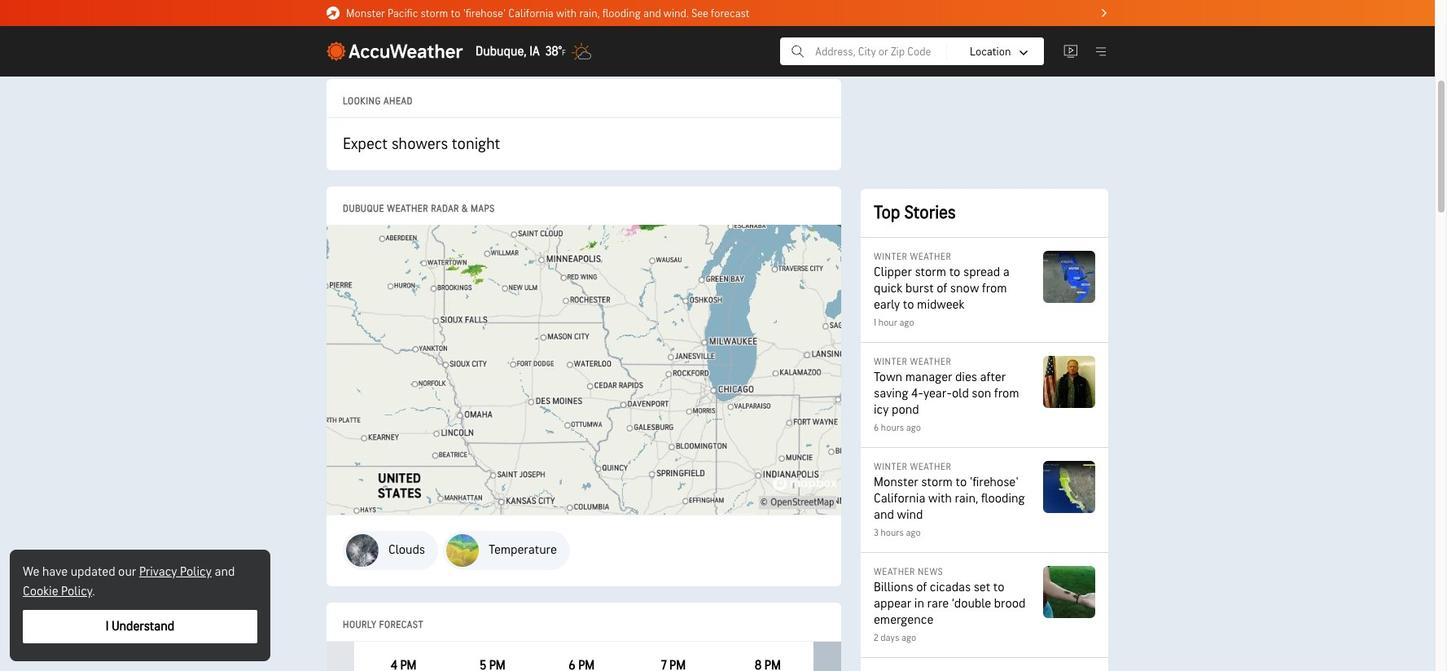Task type: describe. For each thing, give the bounding box(es) containing it.
3
[[874, 527, 879, 539]]

showers
[[392, 134, 448, 154]]

monster pacific storm to 'firehose' california with rain, flooding and wind. see forecast
[[346, 6, 750, 20]]

hours inside 'winter weather monster storm to 'firehose' california with rain, flooding and wind 3 hours ago'
[[881, 527, 904, 539]]

6
[[874, 422, 879, 434]]

maps
[[471, 203, 495, 215]]

winter for monster
[[874, 461, 908, 473]]

wind
[[898, 508, 924, 523]]

cicadas
[[930, 580, 971, 596]]

f
[[562, 48, 566, 57]]

forecast
[[379, 619, 424, 631]]

news
[[918, 566, 944, 579]]

details
[[370, 34, 405, 46]]

days
[[881, 632, 900, 645]]

wind.
[[664, 6, 689, 20]]

Address, City or Zip Code text field
[[816, 44, 1012, 58]]

early
[[874, 297, 901, 313]]

forecast
[[711, 6, 750, 20]]

'double
[[952, 596, 992, 612]]

hourly
[[343, 619, 377, 631]]

expect
[[343, 134, 388, 154]]

rain, inside 'winter weather monster storm to 'firehose' california with rain, flooding and wind 3 hours ago'
[[955, 491, 979, 507]]

ago inside weather news billions of cicadas set to appear in rare 'double brood emergence 2 days ago
[[902, 632, 917, 645]]

i
[[106, 619, 109, 635]]

hour
[[879, 317, 898, 329]]

in
[[915, 596, 925, 612]]

understand
[[112, 619, 175, 635]]

our
[[118, 565, 136, 580]]

looking ahead
[[343, 95, 413, 108]]

sunny
[[381, 17, 417, 34]]

fair
[[803, 20, 825, 37]]

appear
[[874, 596, 912, 612]]

weather inside weather news billions of cicadas set to appear in rare 'double brood emergence 2 days ago
[[874, 566, 916, 579]]

pacific
[[388, 6, 418, 20]]

burst
[[906, 281, 934, 297]]

&
[[462, 203, 468, 215]]

i understand
[[106, 619, 175, 635]]

brood
[[995, 596, 1026, 612]]

4-
[[912, 386, 924, 402]]

hourly forecast
[[343, 619, 424, 631]]

from for spread
[[983, 281, 1008, 297]]

we have updated our privacy policy and cookie policy .
[[23, 565, 235, 600]]

from for after
[[995, 386, 1020, 402]]

saving
[[874, 386, 909, 402]]

son
[[972, 386, 992, 402]]

2
[[874, 632, 879, 645]]

to inside 'winter weather monster storm to 'firehose' california with rain, flooding and wind 3 hours ago'
[[956, 475, 967, 491]]

billions
[[874, 580, 914, 596]]

dubuque
[[343, 203, 385, 215]]

ago inside winter weather town manager dies after saving 4-year-old son from icy pond 6 hours ago
[[907, 422, 922, 434]]

chevron right image
[[1102, 9, 1107, 17]]

winter weather monster storm to 'firehose' california with rain, flooding and wind 3 hours ago
[[874, 461, 1026, 539]]

0 vertical spatial 'firehose'
[[463, 6, 506, 20]]

a
[[1004, 265, 1010, 280]]

of inside winter weather clipper storm to spread a quick burst of snow from early to midweek 1 hour ago
[[937, 281, 948, 297]]

quality
[[602, 20, 639, 36]]

flooding inside 'winter weather monster storm to 'firehose' california with rain, flooding and wind 3 hours ago'
[[982, 491, 1026, 507]]

breaking news image
[[327, 7, 340, 20]]

0 vertical spatial and
[[644, 6, 661, 20]]

winter for town
[[874, 356, 908, 368]]

weather for radar
[[387, 203, 429, 215]]

pond
[[892, 403, 920, 418]]

1 horizontal spatial policy
[[180, 565, 212, 580]]

0 horizontal spatial policy
[[61, 584, 92, 600]]

set
[[974, 580, 991, 596]]

more
[[343, 34, 368, 46]]

spread
[[964, 265, 1001, 280]]

emergence
[[874, 613, 934, 628]]

have
[[42, 565, 68, 580]]

dubuque weather radar image
[[327, 225, 842, 515]]

air quality
[[584, 20, 639, 36]]

expect showers tonight
[[343, 134, 501, 154]]

monster inside 'winter weather monster storm to 'firehose' california with rain, flooding and wind 3 hours ago'
[[874, 475, 919, 491]]

chevron down image
[[1020, 50, 1028, 55]]



Task type: locate. For each thing, give the bounding box(es) containing it.
with
[[557, 6, 577, 20], [929, 491, 952, 507]]

1 vertical spatial flooding
[[982, 491, 1026, 507]]

ahead
[[384, 95, 413, 108]]

monster up wind
[[874, 475, 919, 491]]

weather news billions of cicadas set to appear in rare 'double brood emergence 2 days ago
[[874, 566, 1026, 645]]

winter up town
[[874, 356, 908, 368]]

and right privacy policy link
[[215, 565, 235, 580]]

1 winter from the top
[[874, 251, 908, 263]]

storm for monster
[[922, 475, 953, 491]]

ago right hour
[[900, 317, 915, 329]]

from inside winter weather town manager dies after saving 4-year-old son from icy pond 6 hours ago
[[995, 386, 1020, 402]]

old
[[953, 386, 969, 402]]

from down after
[[995, 386, 1020, 402]]

0 horizontal spatial rain,
[[580, 6, 600, 20]]

of up in
[[917, 580, 927, 596]]

1 vertical spatial monster
[[874, 475, 919, 491]]

midweek
[[918, 297, 965, 313]]

0 vertical spatial flooding
[[603, 6, 641, 20]]

0 horizontal spatial monster
[[346, 6, 385, 20]]

winter inside winter weather clipper storm to spread a quick burst of snow from early to midweek 1 hour ago
[[874, 251, 908, 263]]

winter for clipper
[[874, 251, 908, 263]]

winter up clipper
[[874, 251, 908, 263]]

storm up wind
[[922, 475, 953, 491]]

38°
[[546, 44, 562, 59]]

0 horizontal spatial of
[[917, 580, 927, 596]]

quick
[[874, 281, 903, 297]]

0 horizontal spatial flooding
[[603, 6, 641, 20]]

monster
[[346, 6, 385, 20], [874, 475, 919, 491]]

weather inside 'winter weather monster storm to 'firehose' california with rain, flooding and wind 3 hours ago'
[[911, 461, 952, 473]]

dubuque weather radar & maps
[[343, 203, 495, 215]]

air
[[584, 20, 599, 36]]

weather for monster
[[911, 461, 952, 473]]

and
[[644, 6, 661, 20], [874, 508, 895, 523], [215, 565, 235, 580]]

partly sunny more details
[[343, 17, 417, 46]]

with up f
[[557, 6, 577, 20]]

manager
[[906, 370, 953, 385]]

1 vertical spatial of
[[917, 580, 927, 596]]

0 vertical spatial from
[[983, 281, 1008, 297]]

2 hours from the top
[[881, 527, 904, 539]]

rare
[[928, 596, 949, 612]]

weather up wind
[[911, 461, 952, 473]]

winter weather town manager dies after saving 4-year-old son from icy pond 6 hours ago
[[874, 356, 1020, 434]]

storm inside winter weather clipper storm to spread a quick burst of snow from early to midweek 1 hour ago
[[915, 265, 947, 280]]

1 vertical spatial and
[[874, 508, 895, 523]]

search image
[[790, 42, 806, 61]]

to inside weather news billions of cicadas set to appear in rare 'double brood emergence 2 days ago
[[994, 580, 1005, 596]]

1 vertical spatial 'firehose'
[[970, 475, 1019, 491]]

1 hours from the top
[[882, 422, 905, 434]]

cookie policy link
[[23, 584, 92, 600]]

1 vertical spatial policy
[[61, 584, 92, 600]]

privacy policy link
[[139, 565, 212, 580]]

0 vertical spatial hours
[[882, 422, 905, 434]]

0 vertical spatial california
[[509, 6, 554, 20]]

and up 3
[[874, 508, 895, 523]]

we
[[23, 565, 39, 580]]

of
[[937, 281, 948, 297], [917, 580, 927, 596]]

0 vertical spatial rain,
[[580, 6, 600, 20]]

ago down emergence
[[902, 632, 917, 645]]

weather left radar
[[387, 203, 429, 215]]

ago
[[900, 317, 915, 329], [907, 422, 922, 434], [906, 527, 921, 539], [902, 632, 917, 645]]

ia
[[530, 44, 540, 59]]

temperature
[[489, 542, 557, 558]]

hours right 6 on the bottom of page
[[882, 422, 905, 434]]

after
[[981, 370, 1006, 385]]

1 horizontal spatial flooding
[[982, 491, 1026, 507]]

rain,
[[580, 6, 600, 20], [955, 491, 979, 507]]

0 vertical spatial of
[[937, 281, 948, 297]]

looking
[[343, 95, 381, 108]]

0 vertical spatial winter
[[874, 251, 908, 263]]

weather up billions
[[874, 566, 916, 579]]

location
[[970, 44, 1012, 58]]

1 horizontal spatial monster
[[874, 475, 919, 491]]

2 horizontal spatial and
[[874, 508, 895, 523]]

winter
[[874, 251, 908, 263], [874, 356, 908, 368], [874, 461, 908, 473]]

snow
[[951, 281, 980, 297]]

see
[[692, 6, 709, 20]]

from inside winter weather clipper storm to spread a quick burst of snow from early to midweek 1 hour ago
[[983, 281, 1008, 297]]

1 vertical spatial with
[[929, 491, 952, 507]]

california up wind
[[874, 491, 926, 507]]

clouds link
[[343, 531, 438, 570]]

from
[[983, 281, 1008, 297], [995, 386, 1020, 402]]

policy right privacy
[[180, 565, 212, 580]]

3 winter from the top
[[874, 461, 908, 473]]

stories
[[905, 202, 956, 224]]

winter weather clipper storm to spread a quick burst of snow from early to midweek 1 hour ago
[[874, 251, 1010, 329]]

ago inside 'winter weather monster storm to 'firehose' california with rain, flooding and wind 3 hours ago'
[[906, 527, 921, 539]]

of up midweek
[[937, 281, 948, 297]]

0 horizontal spatial california
[[509, 6, 554, 20]]

.
[[92, 584, 95, 600]]

hours right 3
[[881, 527, 904, 539]]

dies
[[956, 370, 978, 385]]

weather inside winter weather clipper storm to spread a quick burst of snow from early to midweek 1 hour ago
[[911, 251, 952, 263]]

1 vertical spatial from
[[995, 386, 1020, 402]]

1 horizontal spatial california
[[874, 491, 926, 507]]

with up news
[[929, 491, 952, 507]]

california up ia
[[509, 6, 554, 20]]

1 vertical spatial winter
[[874, 356, 908, 368]]

1
[[874, 317, 877, 329]]

ago inside winter weather clipper storm to spread a quick burst of snow from early to midweek 1 hour ago
[[900, 317, 915, 329]]

0 horizontal spatial with
[[557, 6, 577, 20]]

town
[[874, 370, 903, 385]]

and inside we have updated our privacy policy and cookie policy .
[[215, 565, 235, 580]]

hamburger image
[[1094, 44, 1109, 59]]

dubuque,
[[476, 44, 527, 59]]

winter inside 'winter weather monster storm to 'firehose' california with rain, flooding and wind 3 hours ago'
[[874, 461, 908, 473]]

2 vertical spatial storm
[[922, 475, 953, 491]]

top stories
[[874, 202, 956, 224]]

0 vertical spatial storm
[[421, 6, 448, 20]]

radar
[[431, 203, 459, 215]]

policy down updated
[[61, 584, 92, 600]]

with inside 'winter weather monster storm to 'firehose' california with rain, flooding and wind 3 hours ago'
[[929, 491, 952, 507]]

'firehose'
[[463, 6, 506, 20], [970, 475, 1019, 491]]

1 vertical spatial storm
[[915, 265, 947, 280]]

weather for town
[[911, 356, 952, 368]]

clouds
[[389, 542, 425, 558]]

weather
[[387, 203, 429, 215], [911, 251, 952, 263], [911, 356, 952, 368], [911, 461, 952, 473], [874, 566, 916, 579]]

and inside 'winter weather monster storm to 'firehose' california with rain, flooding and wind 3 hours ago'
[[874, 508, 895, 523]]

cookie
[[23, 584, 58, 600]]

california inside 'winter weather monster storm to 'firehose' california with rain, flooding and wind 3 hours ago'
[[874, 491, 926, 507]]

weather for clipper
[[911, 251, 952, 263]]

0 vertical spatial with
[[557, 6, 577, 20]]

1 vertical spatial rain,
[[955, 491, 979, 507]]

'firehose' inside 'winter weather monster storm to 'firehose' california with rain, flooding and wind 3 hours ago'
[[970, 475, 1019, 491]]

year-
[[924, 386, 953, 402]]

weather up manager
[[911, 356, 952, 368]]

1 vertical spatial california
[[874, 491, 926, 507]]

2 winter from the top
[[874, 356, 908, 368]]

1 vertical spatial hours
[[881, 527, 904, 539]]

1 horizontal spatial and
[[644, 6, 661, 20]]

2 vertical spatial and
[[215, 565, 235, 580]]

winter inside winter weather town manager dies after saving 4-year-old son from icy pond 6 hours ago
[[874, 356, 908, 368]]

1 horizontal spatial rain,
[[955, 491, 979, 507]]

weather inside winter weather town manager dies after saving 4-year-old son from icy pond 6 hours ago
[[911, 356, 952, 368]]

1 horizontal spatial 'firehose'
[[970, 475, 1019, 491]]

flooding
[[603, 6, 641, 20], [982, 491, 1026, 507]]

ago down pond
[[907, 422, 922, 434]]

dubuque, ia 38° f
[[476, 44, 566, 59]]

top
[[874, 202, 901, 224]]

icy
[[874, 403, 889, 418]]

to
[[451, 6, 461, 20], [950, 265, 961, 280], [903, 297, 915, 313], [956, 475, 967, 491], [994, 580, 1005, 596]]

monster pacific storm to 'firehose' california with rain, flooding and wind. see forecast link
[[327, 0, 1109, 26]]

clipper
[[874, 265, 913, 280]]

0 vertical spatial monster
[[346, 6, 385, 20]]

hours inside winter weather town manager dies after saving 4-year-old son from icy pond 6 hours ago
[[882, 422, 905, 434]]

temperature link
[[443, 531, 570, 570]]

1 horizontal spatial with
[[929, 491, 952, 507]]

and left wind.
[[644, 6, 661, 20]]

0 horizontal spatial 'firehose'
[[463, 6, 506, 20]]

updated
[[71, 565, 115, 580]]

0 horizontal spatial and
[[215, 565, 235, 580]]

1 horizontal spatial of
[[937, 281, 948, 297]]

storm for clipper
[[915, 265, 947, 280]]

storm right pacific
[[421, 6, 448, 20]]

monster up more
[[346, 6, 385, 20]]

storm
[[421, 6, 448, 20], [915, 265, 947, 280], [922, 475, 953, 491]]

weather up burst
[[911, 251, 952, 263]]

winter down 6 on the bottom of page
[[874, 461, 908, 473]]

policy
[[180, 565, 212, 580], [61, 584, 92, 600]]

0 vertical spatial policy
[[180, 565, 212, 580]]

from down a
[[983, 281, 1008, 297]]

tonight
[[452, 134, 501, 154]]

storm inside 'winter weather monster storm to 'firehose' california with rain, flooding and wind 3 hours ago'
[[922, 475, 953, 491]]

partly
[[343, 17, 377, 34]]

privacy
[[139, 565, 177, 580]]

of inside weather news billions of cicadas set to appear in rare 'double brood emergence 2 days ago
[[917, 580, 927, 596]]

storm up burst
[[915, 265, 947, 280]]

ago down wind
[[906, 527, 921, 539]]

2 vertical spatial winter
[[874, 461, 908, 473]]



Task type: vqa. For each thing, say whether or not it's contained in the screenshot.


